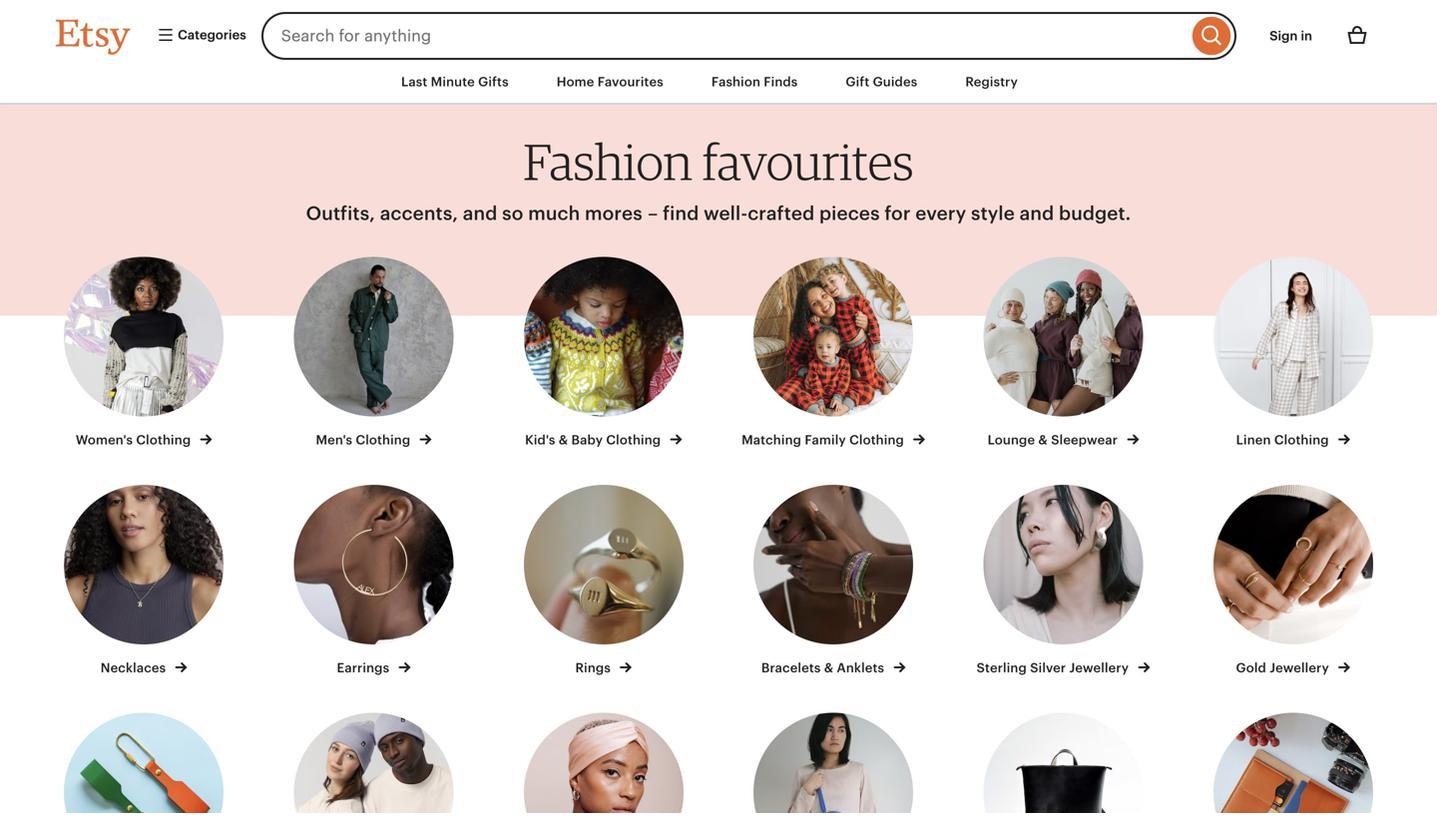 Task type: describe. For each thing, give the bounding box(es) containing it.
sterling silver jewellery
[[977, 661, 1133, 676]]

sign in
[[1270, 28, 1313, 43]]

outfits, accents, and so much mores – find well-crafted pieces for every style and budget.
[[306, 203, 1132, 224]]

in
[[1301, 28, 1313, 43]]

men's clothing
[[316, 433, 414, 448]]

2 and from the left
[[1020, 203, 1055, 224]]

earrings
[[337, 661, 393, 676]]

gift guides
[[846, 74, 918, 89]]

sign in button
[[1255, 18, 1328, 54]]

budget.
[[1059, 203, 1132, 224]]

1 and from the left
[[463, 203, 498, 224]]

last
[[401, 74, 428, 89]]

clothing inside women's clothing link
[[136, 433, 191, 448]]

matching
[[742, 433, 802, 448]]

kid's
[[525, 433, 556, 448]]

linen сlothing link
[[1197, 257, 1391, 449]]

clothing inside kid's & baby clothing link
[[606, 433, 661, 448]]

earrings link
[[277, 485, 471, 678]]

rings link
[[507, 485, 701, 678]]

women's
[[76, 433, 133, 448]]

linen
[[1237, 433, 1272, 448]]

guides
[[873, 74, 918, 89]]

gift guides link
[[831, 64, 933, 100]]

mores –
[[585, 203, 658, 224]]

home
[[557, 74, 595, 89]]

family
[[805, 433, 846, 448]]

matching family clothing
[[742, 433, 908, 448]]

women's clothing link
[[47, 257, 241, 449]]

gold
[[1237, 661, 1267, 676]]

fashion favourites main content
[[0, 105, 1438, 814]]

gold jewellery link
[[1197, 485, 1391, 678]]

fashion for fashion favourites
[[524, 131, 693, 192]]

bracelets & anklets link
[[737, 485, 931, 678]]

lounge
[[988, 433, 1036, 448]]

for
[[885, 203, 911, 224]]

lounge & sleepwear
[[988, 433, 1122, 448]]

favourites
[[598, 74, 664, 89]]

rings
[[576, 661, 614, 676]]

home favourites link
[[542, 64, 679, 100]]

so
[[502, 203, 524, 224]]

favourites
[[703, 131, 914, 192]]

bracelets
[[762, 661, 821, 676]]

every
[[916, 203, 967, 224]]

anklets
[[837, 661, 885, 676]]



Task type: vqa. For each thing, say whether or not it's contained in the screenshot.
1st the Clothing from right
yes



Task type: locate. For each thing, give the bounding box(es) containing it.
and right style
[[1020, 203, 1055, 224]]

jewellery right silver
[[1070, 661, 1129, 676]]

fashion up the mores –
[[524, 131, 693, 192]]

0 horizontal spatial &
[[559, 433, 568, 448]]

and
[[463, 203, 498, 224], [1020, 203, 1055, 224]]

& left anklets
[[824, 661, 834, 676]]

fashion inside main content
[[524, 131, 693, 192]]

crafted
[[748, 203, 815, 224]]

sterling
[[977, 661, 1027, 676]]

2 jewellery from the left
[[1270, 661, 1330, 676]]

sign
[[1270, 28, 1298, 43]]

banner containing categories
[[20, 0, 1418, 60]]

1 horizontal spatial jewellery
[[1270, 661, 1330, 676]]

last minute gifts
[[401, 74, 509, 89]]

lounge & sleepwear link
[[967, 257, 1161, 449]]

fashion finds
[[712, 74, 798, 89]]

accents,
[[380, 203, 458, 224]]

outfits,
[[306, 203, 375, 224]]

& for kid's
[[559, 433, 568, 448]]

clothing right men's
[[356, 433, 411, 448]]

3 clothing from the left
[[606, 433, 661, 448]]

finds
[[764, 74, 798, 89]]

clothing inside men's clothing link
[[356, 433, 411, 448]]

1 clothing from the left
[[136, 433, 191, 448]]

0 horizontal spatial fashion
[[524, 131, 693, 192]]

menu bar
[[20, 60, 1418, 105]]

сlothing
[[1275, 433, 1330, 448]]

gifts
[[478, 74, 509, 89]]

clothing inside matching family clothing link
[[850, 433, 904, 448]]

Search for anything text field
[[261, 12, 1188, 60]]

2 horizontal spatial &
[[1039, 433, 1048, 448]]

clothing
[[136, 433, 191, 448], [356, 433, 411, 448], [606, 433, 661, 448], [850, 433, 904, 448]]

fashion favourites
[[524, 131, 914, 192]]

& for bracelets
[[824, 661, 834, 676]]

kid's & baby clothing link
[[507, 257, 701, 449]]

0 horizontal spatial jewellery
[[1070, 661, 1129, 676]]

registry link
[[951, 64, 1033, 100]]

gift
[[846, 74, 870, 89]]

clothing right women's
[[136, 433, 191, 448]]

& for lounge
[[1039, 433, 1048, 448]]

1 horizontal spatial &
[[824, 661, 834, 676]]

categories
[[175, 27, 246, 42]]

clothing right baby on the left of page
[[606, 433, 661, 448]]

1 horizontal spatial and
[[1020, 203, 1055, 224]]

1 jewellery from the left
[[1070, 661, 1129, 676]]

fashion
[[712, 74, 761, 89], [524, 131, 693, 192]]

well-
[[704, 203, 748, 224]]

men's clothing link
[[277, 257, 471, 449]]

sterling silver jewellery link
[[967, 485, 1161, 678]]

& right lounge at bottom right
[[1039, 433, 1048, 448]]

& right the kid's
[[559, 433, 568, 448]]

none search field inside banner
[[261, 12, 1237, 60]]

&
[[559, 433, 568, 448], [1039, 433, 1048, 448], [824, 661, 834, 676]]

clothing right family
[[850, 433, 904, 448]]

2 clothing from the left
[[356, 433, 411, 448]]

fashion finds link
[[697, 64, 813, 100]]

pieces
[[820, 203, 880, 224]]

home favourites
[[557, 74, 664, 89]]

4 clothing from the left
[[850, 433, 904, 448]]

1 vertical spatial fashion
[[524, 131, 693, 192]]

jewellery
[[1070, 661, 1129, 676], [1270, 661, 1330, 676]]

fashion for fashion finds
[[712, 74, 761, 89]]

find
[[663, 203, 699, 224]]

much
[[528, 203, 580, 224]]

kid's & baby clothing
[[525, 433, 664, 448]]

0 vertical spatial fashion
[[712, 74, 761, 89]]

and left so
[[463, 203, 498, 224]]

banner
[[20, 0, 1418, 60]]

gold jewellery
[[1237, 661, 1333, 676]]

last minute gifts link
[[386, 64, 524, 100]]

None search field
[[261, 12, 1237, 60]]

minute
[[431, 74, 475, 89]]

silver
[[1031, 661, 1067, 676]]

registry
[[966, 74, 1018, 89]]

menu bar containing last minute gifts
[[20, 60, 1418, 105]]

necklaces link
[[47, 485, 241, 678]]

fashion inside menu bar
[[712, 74, 761, 89]]

sleepwear
[[1052, 433, 1118, 448]]

necklaces
[[101, 661, 169, 676]]

fashion left "finds"
[[712, 74, 761, 89]]

categories button
[[142, 18, 255, 54]]

matching family clothing link
[[737, 257, 931, 449]]

men's
[[316, 433, 353, 448]]

jewellery right gold
[[1270, 661, 1330, 676]]

baby
[[572, 433, 603, 448]]

0 horizontal spatial and
[[463, 203, 498, 224]]

style
[[971, 203, 1015, 224]]

linen сlothing
[[1237, 433, 1333, 448]]

women's clothing
[[76, 433, 194, 448]]

1 horizontal spatial fashion
[[712, 74, 761, 89]]

bracelets & anklets
[[762, 661, 888, 676]]



